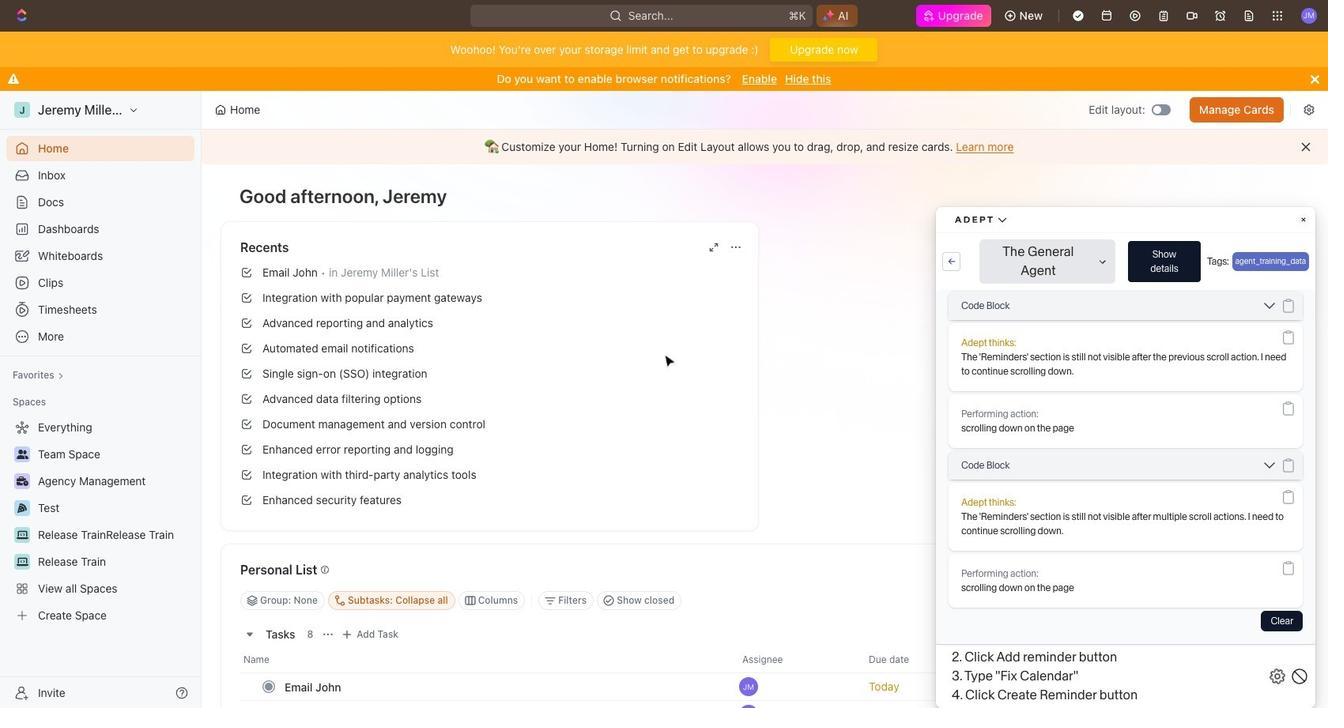 Task type: vqa. For each thing, say whether or not it's contained in the screenshot.
THE BUSINESS TIME "icon"
yes



Task type: describe. For each thing, give the bounding box(es) containing it.
sidebar navigation
[[0, 91, 205, 708]]

business time image
[[16, 477, 28, 486]]

jeremy miller's workspace, , element
[[14, 102, 30, 118]]

tree inside sidebar navigation
[[6, 415, 195, 629]]

Search tasks... text field
[[1069, 589, 1227, 613]]

user group image
[[16, 450, 28, 459]]

laptop code image
[[16, 531, 28, 540]]

laptop code image
[[16, 557, 28, 567]]

pizza slice image
[[17, 504, 27, 513]]



Task type: locate. For each thing, give the bounding box(es) containing it.
tree
[[6, 415, 195, 629]]

alert
[[202, 130, 1328, 164]]



